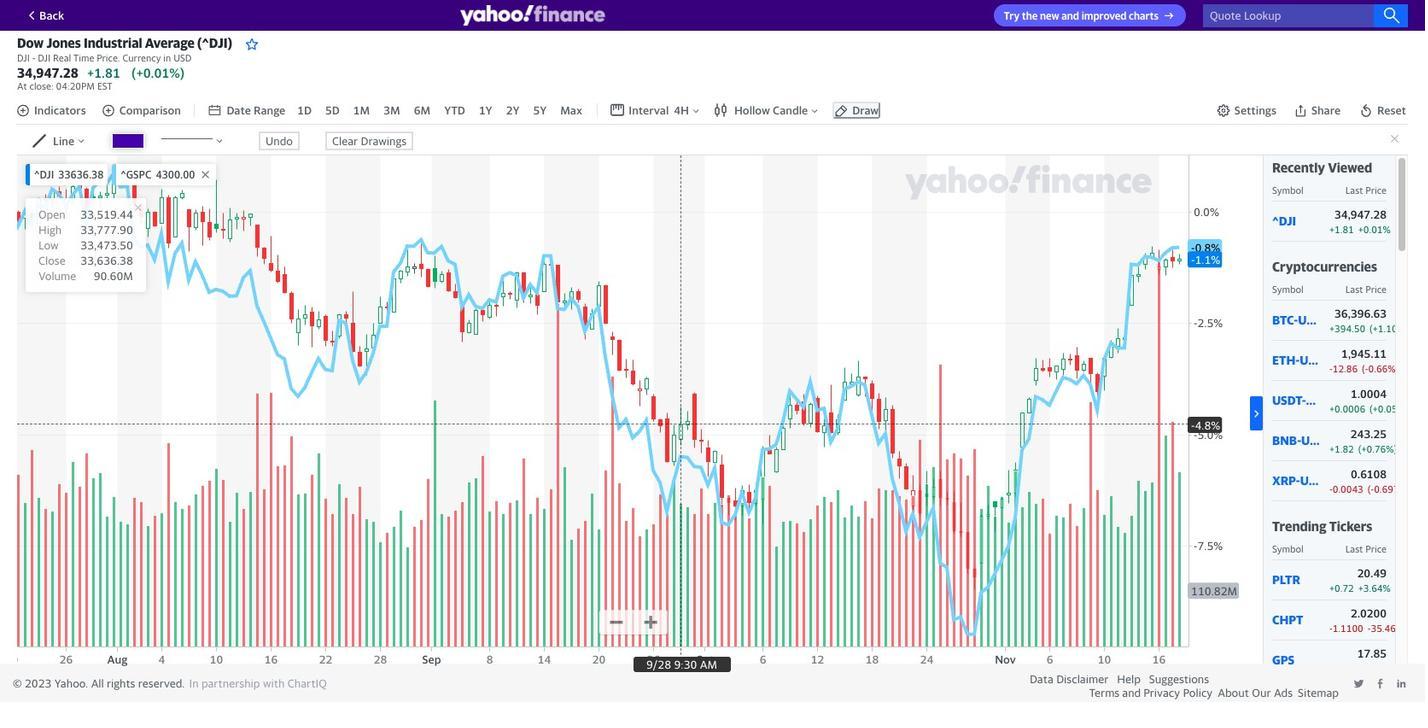 Task type: vqa. For each thing, say whether or not it's contained in the screenshot.


Task type: locate. For each thing, give the bounding box(es) containing it.
0 vertical spatial price
[[1366, 184, 1387, 195]]

- right chpt link
[[1330, 622, 1333, 634]]

1 horizontal spatial 34,947.28
[[1335, 207, 1387, 221]]

3m button
[[382, 102, 402, 119]]

0 horizontal spatial dji
[[17, 52, 30, 63]]

bnb-usd link
[[1273, 433, 1325, 448]]

symbol down recently
[[1273, 184, 1304, 195]]

date range
[[227, 103, 286, 117]]

36,396.63 +394.50 (+1.10%)
[[1330, 306, 1409, 334]]

btc-usd link
[[1273, 313, 1322, 327]]

- right eth-usd in the bottom of the page
[[1330, 363, 1333, 374]]

1 vertical spatial price
[[1366, 283, 1387, 294]]

chart toolbar toolbar
[[16, 95, 1409, 125]]

time
[[74, 52, 94, 63]]

0 horizontal spatial and
[[1062, 10, 1080, 22]]

5d
[[325, 103, 340, 117]]

2 vertical spatial symbol
[[1273, 543, 1304, 554]]

charts
[[1129, 10, 1159, 22]]

(- inside 0.6108 -0.0043 (-0.6972%)
[[1368, 483, 1375, 494]]

+1.81 down dji - dji real time price. currency in usd
[[87, 65, 120, 80]]

price
[[1366, 184, 1387, 195], [1366, 283, 1387, 294], [1366, 543, 1387, 554]]

33,519.44
[[81, 207, 133, 221]]

chartiq
[[288, 677, 327, 690]]

1 vertical spatial (-
[[1368, 483, 1375, 494]]

+394.50
[[1330, 323, 1366, 334]]

0 horizontal spatial ^dji
[[34, 168, 54, 181]]

- down dow
[[32, 52, 35, 63]]

(+0.01%)
[[132, 65, 185, 80]]

- inside 1,945.11 -12.86 (-0.66%)
[[1330, 363, 1333, 374]]

1 vertical spatial +1.81
[[1330, 224, 1355, 235]]

0 vertical spatial and
[[1062, 10, 1080, 22]]

- right xrp-usd link
[[1330, 483, 1333, 494]]

right column element
[[1263, 155, 1421, 702]]

+30.58%
[[1359, 663, 1397, 674]]

est
[[97, 80, 112, 91]]

1 vertical spatial 34,947.28
[[1335, 207, 1387, 221]]

price down viewed
[[1366, 184, 1387, 195]]

2 price from the top
[[1366, 283, 1387, 294]]

67.89
[[1358, 687, 1387, 700]]

1y button
[[477, 102, 494, 119]]

1 vertical spatial last price
[[1346, 283, 1387, 294]]

indicators
[[34, 103, 86, 117]]

line
[[53, 134, 74, 148]]

price up 36,396.63 on the top of page
[[1366, 283, 1387, 294]]

1 horizontal spatial dji
[[38, 52, 51, 63]]

0 vertical spatial ^dji
[[34, 168, 54, 181]]

2 vertical spatial last price
[[1346, 543, 1387, 554]]

34,947.28 down the real
[[17, 65, 79, 80]]

dji left the real
[[38, 52, 51, 63]]

- inside 0.6108 -0.0043 (-0.6972%)
[[1330, 483, 1333, 494]]

last up 36,396.63 on the top of page
[[1346, 283, 1364, 294]]

last down tickers
[[1346, 543, 1364, 554]]

1 vertical spatial ^dji
[[1273, 214, 1297, 228]]

ads
[[1274, 686, 1293, 700]]

real
[[53, 52, 71, 63]]

^gspc 4300.00
[[121, 168, 195, 181]]

last price for trending tickers
[[1346, 543, 1387, 554]]

at
[[17, 80, 27, 91]]

usdt-
[[1273, 393, 1307, 408]]

dji down dow
[[17, 52, 30, 63]]

last price
[[1346, 184, 1387, 195], [1346, 283, 1387, 294], [1346, 543, 1387, 554]]

and right the terms link
[[1123, 686, 1141, 700]]

0.0043
[[1333, 483, 1364, 494]]

^dji left 33636.38
[[34, 168, 54, 181]]

3 symbol from the top
[[1273, 543, 1304, 554]]

0 vertical spatial (-
[[1363, 363, 1369, 374]]

price up 20.49
[[1366, 543, 1387, 554]]

yahoo finance logo image
[[460, 5, 605, 26]]

1m button
[[352, 102, 372, 119]]

- for eth-usd
[[1330, 363, 1333, 374]]

symbol for trending tickers
[[1273, 543, 1304, 554]]

0 vertical spatial 34,947.28
[[17, 65, 79, 80]]

1,945.11 -12.86 (-0.66%)
[[1330, 347, 1399, 374]]

3 last from the top
[[1346, 543, 1364, 554]]

the
[[1022, 10, 1038, 22]]

last price up 20.49
[[1346, 543, 1387, 554]]

trending tickers
[[1273, 518, 1373, 534]]

reserved.
[[138, 677, 185, 690]]

0 horizontal spatial 34,947.28
[[17, 65, 79, 80]]

1 vertical spatial last
[[1346, 283, 1364, 294]]

suggestions
[[1150, 672, 1210, 686]]

new
[[1040, 10, 1060, 22]]

symbol down trending
[[1273, 543, 1304, 554]]

3 last price from the top
[[1346, 543, 1387, 554]]

0 horizontal spatial +1.81
[[87, 65, 120, 80]]

2 vertical spatial last
[[1346, 543, 1364, 554]]

ytd button
[[443, 102, 467, 119]]

follow on linkedin image
[[1397, 678, 1408, 689]]

symbol up btc- at the top right of page
[[1273, 283, 1304, 294]]

^dji
[[34, 168, 54, 181], [1273, 214, 1297, 228]]

last price down viewed
[[1346, 184, 1387, 195]]

average
[[145, 35, 195, 50]]

usd for eth-
[[1300, 353, 1324, 367]]

cryptocurrencies link
[[1273, 259, 1378, 274]]

33,777.90
[[81, 223, 133, 236]]

3 price from the top
[[1366, 543, 1387, 554]]

^dji for ^dji 33636.38
[[34, 168, 54, 181]]

33636.38
[[58, 168, 104, 181]]

0 vertical spatial last price
[[1346, 184, 1387, 195]]

xrp-usd
[[1273, 473, 1324, 488]]

0 vertical spatial last
[[1346, 184, 1364, 195]]

1 last price from the top
[[1346, 184, 1387, 195]]

^dji down recently
[[1273, 214, 1297, 228]]

our
[[1253, 686, 1272, 700]]

back button
[[17, 5, 71, 26]]

34,947.28
[[17, 65, 79, 80], [1335, 207, 1387, 221]]

1m
[[354, 103, 370, 117]]

0.6108
[[1351, 467, 1387, 481]]

disclaimer
[[1057, 672, 1109, 686]]

date range button
[[208, 103, 286, 117]]

usd for bnb-
[[1302, 433, 1325, 448]]

+1.81 for 34,947.28 +1.81
[[87, 65, 120, 80]]

help
[[1118, 672, 1141, 686]]

1 symbol from the top
[[1273, 184, 1304, 195]]

symbol for cryptocurrencies
[[1273, 283, 1304, 294]]

1d button
[[296, 102, 314, 119]]

+1.81 for 34,947.28 +1.81 +0.01%
[[1330, 224, 1355, 235]]

xrp-usd link
[[1273, 473, 1324, 488]]

close:
[[29, 80, 54, 91]]

(- down 0.6108
[[1368, 483, 1375, 494]]

max
[[561, 103, 583, 117]]

^dji inside right column element
[[1273, 214, 1297, 228]]

1 last from the top
[[1346, 184, 1364, 195]]

2 vertical spatial price
[[1366, 543, 1387, 554]]

and right 'new'
[[1062, 10, 1080, 22]]

usd for btc-
[[1299, 313, 1322, 327]]

6m
[[414, 103, 431, 117]]

search image
[[1384, 7, 1401, 24]]

reset
[[1378, 103, 1407, 117]]

dow jones industrial average (^dji)
[[17, 35, 232, 50]]

0 vertical spatial +1.81
[[87, 65, 120, 80]]

0.6972%)
[[1375, 483, 1417, 494]]

(- inside 1,945.11 -12.86 (-0.66%)
[[1363, 363, 1369, 374]]

+1.81 inside 34,947.28 +1.81 +0.01%
[[1330, 224, 1355, 235]]

close
[[38, 253, 66, 267]]

90.60m
[[94, 269, 133, 282]]

9/28
[[647, 658, 672, 671]]

currency
[[122, 52, 161, 63]]

in
[[163, 52, 171, 63]]

try the new and improved charts button
[[994, 4, 1187, 27]]

1 price from the top
[[1366, 184, 1387, 195]]

ytd
[[444, 103, 466, 117]]

34,947.28 up +0.01%
[[1335, 207, 1387, 221]]

trending
[[1273, 518, 1327, 534]]

last price up 36,396.63 on the top of page
[[1346, 283, 1387, 294]]

and inside data disclaimer help suggestions terms and privacy policy about our ads sitemap
[[1123, 686, 1141, 700]]

drawings
[[361, 134, 407, 148]]

price for cryptocurrencies
[[1366, 283, 1387, 294]]

last price for cryptocurrencies
[[1346, 283, 1387, 294]]

1 horizontal spatial ^dji
[[1273, 214, 1297, 228]]

0 vertical spatial symbol
[[1273, 184, 1304, 195]]

volume
[[38, 269, 76, 282]]

usd for usdt-
[[1307, 393, 1330, 408]]

+0.0006
[[1330, 403, 1366, 414]]

35.46%
[[1371, 622, 1404, 634]]

- for xrp-usd
[[1330, 483, 1333, 494]]

34,947.28 for 34,947.28 +1.81
[[17, 65, 79, 80]]

243.25 +1.82 (+0.76%)
[[1330, 427, 1398, 454]]

1 horizontal spatial +1.81
[[1330, 224, 1355, 235]]

(- for eth-usd
[[1363, 363, 1369, 374]]

last price for recently viewed
[[1346, 184, 1387, 195]]

(+1.10%)
[[1370, 323, 1409, 334]]

34,947.28 inside 34,947.28 +1.81 +0.01%
[[1335, 207, 1387, 221]]

2 last from the top
[[1346, 283, 1364, 294]]

1 horizontal spatial and
[[1123, 686, 1141, 700]]

1 vertical spatial symbol
[[1273, 283, 1304, 294]]

usd for xrp-
[[1301, 473, 1324, 488]]

(- down 1,945.11
[[1363, 363, 1369, 374]]

pltr link
[[1273, 573, 1322, 587]]

2 symbol from the top
[[1273, 283, 1304, 294]]

2 dji from the left
[[38, 52, 51, 63]]

1 vertical spatial and
[[1123, 686, 1141, 700]]

undo button
[[259, 131, 300, 150]]

+1.81 left +0.01%
[[1330, 224, 1355, 235]]

^dji for ^dji
[[1273, 214, 1297, 228]]

+0.72
[[1330, 582, 1355, 593]]

last down viewed
[[1346, 184, 1364, 195]]

follow on facebook image
[[1375, 678, 1386, 689]]

2 last price from the top
[[1346, 283, 1387, 294]]

clear drawings
[[332, 134, 407, 148]]

am
[[700, 658, 718, 671]]



Task type: describe. For each thing, give the bounding box(es) containing it.
undo
[[266, 134, 293, 148]]

try
[[1004, 10, 1020, 22]]

comparison
[[119, 103, 181, 117]]

(+0.0562%)
[[1370, 403, 1421, 414]]

1d
[[298, 103, 312, 117]]

comparison button
[[101, 103, 181, 117]]

clear
[[332, 134, 358, 148]]

settings
[[1235, 103, 1277, 117]]

open
[[38, 207, 65, 221]]

(+0.76%)
[[1359, 443, 1398, 454]]

(+0.01%) at close:  04:20pm est
[[17, 65, 185, 91]]

about our ads link
[[1218, 686, 1293, 700]]

1,945.11
[[1342, 347, 1387, 360]]

interval
[[629, 103, 669, 117]]

jones
[[46, 35, 81, 50]]

+4.18
[[1330, 663, 1355, 674]]

Quote Lookup text field
[[1204, 4, 1409, 27]]

gps link
[[1273, 653, 1322, 667]]

max button
[[559, 102, 584, 119]]

data disclaimer help suggestions terms and privacy policy about our ads sitemap
[[1030, 672, 1339, 700]]

34,947.28 for 34,947.28 +1.81 +0.01%
[[1335, 207, 1387, 221]]

©
[[13, 677, 22, 690]]

bnb-
[[1273, 433, 1302, 448]]

(- for xrp-usd
[[1368, 483, 1375, 494]]

5d button
[[324, 102, 342, 119]]

nav element
[[208, 102, 584, 119]]

last for recently viewed
[[1346, 184, 1364, 195]]

0.66%)
[[1369, 363, 1399, 374]]

date
[[227, 103, 251, 117]]

recently viewed link
[[1273, 159, 1373, 175]]

bnb-usd
[[1273, 433, 1325, 448]]

12.86
[[1333, 363, 1358, 374]]

chpt
[[1273, 613, 1304, 627]]

and inside button
[[1062, 10, 1080, 22]]

terms link
[[1090, 686, 1120, 700]]

reset button
[[1358, 102, 1409, 119]]

9/28 9:30 am
[[647, 658, 718, 671]]

trending tickers link
[[1273, 518, 1373, 534]]

+3.64%
[[1359, 582, 1391, 593]]

usdt-usd
[[1273, 393, 1330, 408]]

1.1100
[[1333, 622, 1364, 634]]

4300.00
[[156, 168, 195, 181]]

yahoo.
[[55, 677, 88, 690]]

^dji link
[[1273, 214, 1322, 228]]

clear drawings button
[[325, 131, 414, 150]]

viewed
[[1329, 159, 1373, 175]]

btc-
[[1273, 313, 1299, 327]]

17.85
[[1358, 646, 1387, 660]]

btc-usd
[[1273, 313, 1322, 327]]

improved
[[1082, 10, 1127, 22]]

4h
[[674, 103, 689, 117]]

high
[[38, 223, 62, 236]]

tickers
[[1330, 518, 1373, 534]]

show more image
[[1251, 408, 1263, 420]]

33,473.50
[[81, 238, 133, 252]]

hollow
[[735, 103, 770, 117]]

follow on twitter image
[[1354, 678, 1365, 689]]

33,636.38
[[81, 253, 133, 267]]

recently viewed
[[1273, 159, 1373, 175]]

chpt link
[[1273, 613, 1322, 627]]

20.49 +0.72 +3.64%
[[1330, 566, 1391, 593]]

0.6108 -0.0043 (-0.6972%)
[[1330, 467, 1417, 494]]

recently
[[1273, 159, 1326, 175]]

share button
[[1292, 102, 1343, 119]]

1 dji from the left
[[17, 52, 30, 63]]

privacy
[[1144, 686, 1181, 700]]

2023
[[25, 677, 52, 690]]

04:20pm
[[56, 80, 95, 91]]

9:30
[[674, 658, 697, 671]]

(^dji)
[[197, 35, 232, 50]]

indicators button
[[16, 103, 86, 117]]

partnership
[[202, 677, 260, 690]]

last for trending tickers
[[1346, 543, 1364, 554]]

price.
[[97, 52, 120, 63]]

- for chpt
[[1330, 622, 1333, 634]]

data disclaimer link
[[1030, 672, 1109, 686]]

cryptocurrencies
[[1273, 259, 1378, 274]]

2.0200
[[1351, 606, 1387, 620]]

line button
[[32, 134, 86, 148]]

price for recently viewed
[[1366, 184, 1387, 195]]

- down 2.0200 at the bottom right of page
[[1368, 622, 1371, 634]]

draw
[[853, 103, 879, 117]]

20.49
[[1358, 566, 1387, 580]]

17.85 +4.18 +30.58%
[[1330, 646, 1397, 674]]

last for cryptocurrencies
[[1346, 283, 1364, 294]]

range
[[254, 103, 286, 117]]

34,947.28 +1.81 +0.01%
[[1330, 207, 1391, 235]]

+0.01%
[[1359, 224, 1391, 235]]

symbol for recently viewed
[[1273, 184, 1304, 195]]

data
[[1030, 672, 1054, 686]]

price for trending tickers
[[1366, 543, 1387, 554]]

+1.82
[[1330, 443, 1355, 454]]



